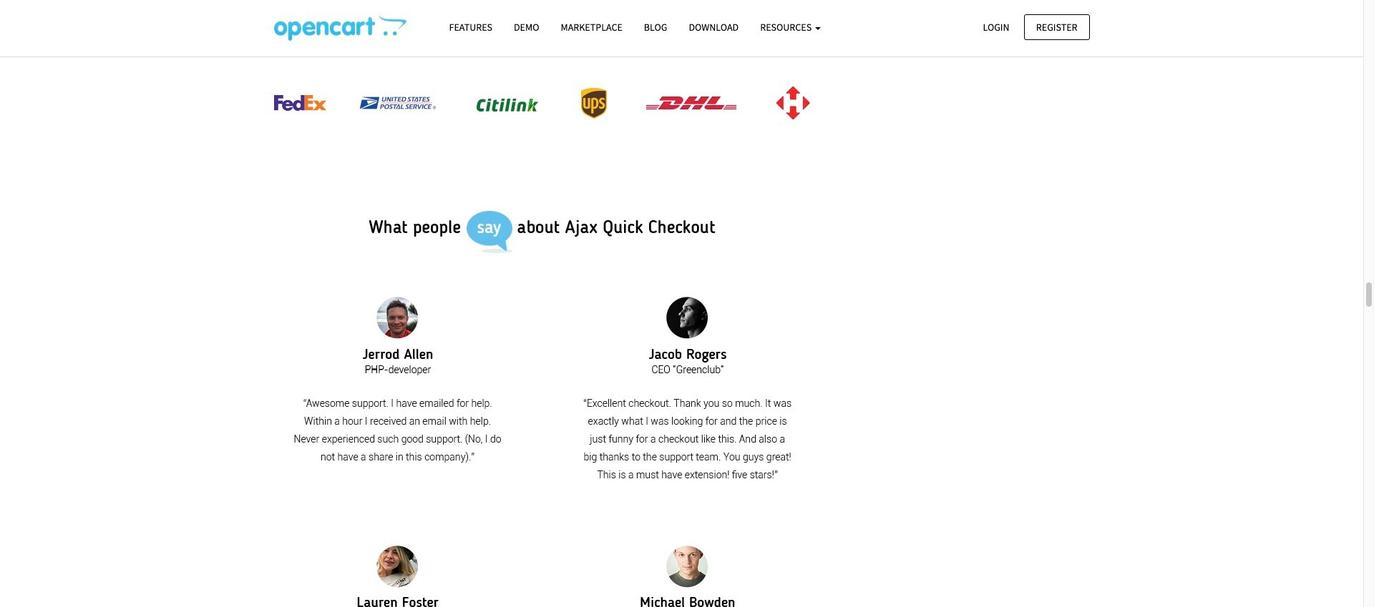 Task type: locate. For each thing, give the bounding box(es) containing it.
opencart - ajax quick checkout pro (one page checkout, fast checkout) image
[[274, 15, 406, 41]]



Task type: vqa. For each thing, say whether or not it's contained in the screenshot.
Blog link
no



